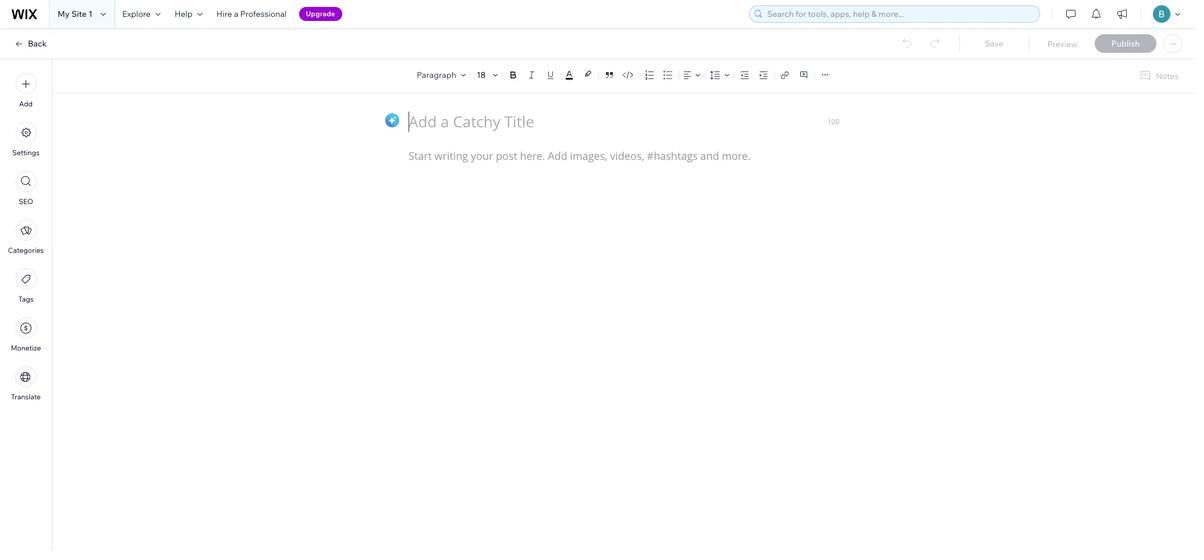 Task type: vqa. For each thing, say whether or not it's contained in the screenshot.
2nd and from right
no



Task type: locate. For each thing, give the bounding box(es) containing it.
menu containing add
[[0, 66, 52, 409]]

Font Size field
[[476, 69, 488, 81]]

paragraph
[[417, 70, 456, 80]]

Search for tools, apps, help & more... field
[[764, 6, 1036, 22]]

hire
[[216, 9, 232, 19]]

professional
[[240, 9, 287, 19]]

upgrade
[[306, 9, 335, 18]]

add
[[19, 100, 33, 108]]

hire a professional link
[[209, 0, 294, 28]]

translate button
[[11, 367, 41, 402]]

monetize button
[[11, 318, 41, 353]]

categories
[[8, 246, 44, 255]]

help button
[[168, 0, 209, 28]]

back
[[28, 38, 47, 49]]

menu
[[0, 66, 52, 409]]

categories button
[[8, 220, 44, 255]]

settings
[[12, 148, 40, 157]]



Task type: describe. For each thing, give the bounding box(es) containing it.
monetize
[[11, 344, 41, 353]]

hire a professional
[[216, 9, 287, 19]]

back button
[[14, 38, 47, 49]]

add button
[[15, 73, 36, 108]]

seo button
[[15, 171, 36, 206]]

notes button
[[1135, 68, 1182, 84]]

tags button
[[15, 269, 36, 304]]

my
[[58, 9, 70, 19]]

1
[[89, 9, 93, 19]]

settings button
[[12, 122, 40, 157]]

notes
[[1156, 71, 1179, 81]]

tags
[[18, 295, 34, 304]]

help
[[175, 9, 193, 19]]

translate
[[11, 393, 41, 402]]

100
[[828, 117, 840, 126]]

site
[[71, 9, 87, 19]]

paragraph button
[[415, 67, 468, 83]]

a
[[234, 9, 238, 19]]

upgrade button
[[299, 7, 342, 21]]

my site 1
[[58, 9, 93, 19]]

explore
[[122, 9, 151, 19]]

Add a Catchy Title text field
[[409, 111, 828, 132]]

seo
[[19, 197, 33, 206]]



